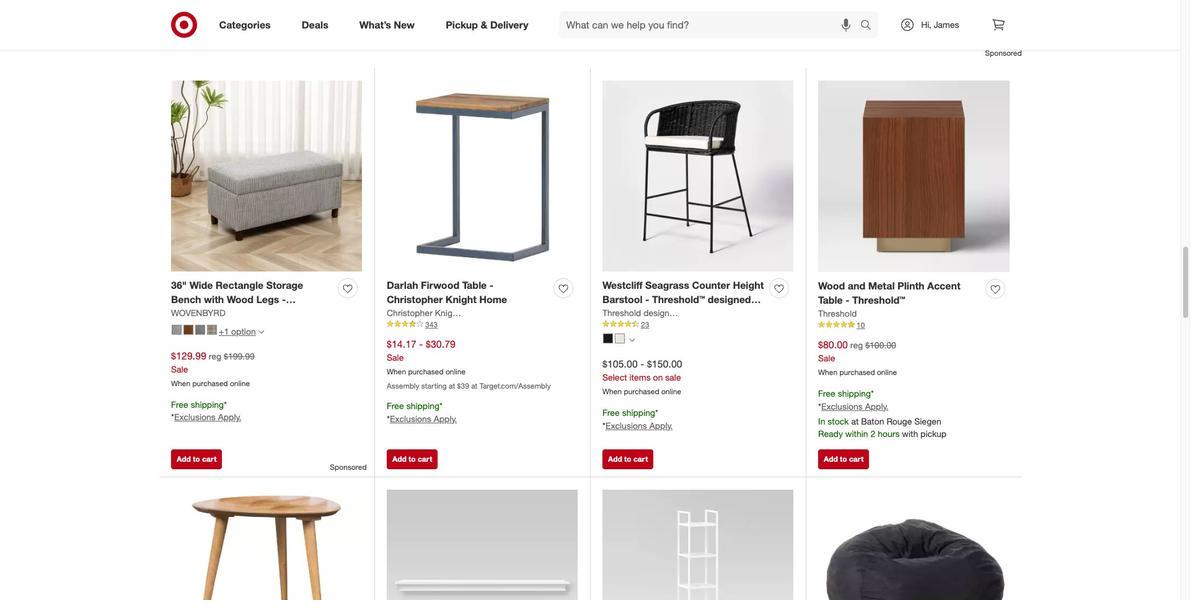 Task type: vqa. For each thing, say whether or not it's contained in the screenshot.
right Table
yes



Task type: describe. For each thing, give the bounding box(es) containing it.
storage
[[266, 279, 303, 292]]

to for $129.99
[[193, 455, 200, 464]]

sale for $14.17
[[387, 352, 404, 363]]

3 add to cart from the left
[[609, 455, 648, 464]]

christopher knight home
[[387, 308, 486, 318]]

1 horizontal spatial sponsored
[[986, 48, 1023, 58]]

wovenbyrd link
[[171, 307, 226, 319]]

$80.00 reg $100.00 sale when purchased online
[[819, 339, 898, 377]]

sale for $80.00
[[819, 353, 836, 363]]

online for $199.99
[[230, 379, 250, 388]]

10
[[857, 321, 866, 330]]

$199.99
[[224, 351, 255, 362]]

0 horizontal spatial at
[[449, 381, 455, 391]]

with inside 36" wide rectangle storage bench with wood legs - wovenbyrd
[[204, 293, 224, 306]]

w/studio
[[682, 308, 717, 318]]

baton
[[862, 416, 885, 426]]

add to cart button for $80.00
[[819, 450, 870, 470]]

advertisement region
[[159, 0, 1023, 48]]

knight inside christopher knight home link
[[435, 308, 460, 318]]

home inside christopher knight home link
[[463, 308, 486, 318]]

all colors + 1 more colors element
[[259, 328, 264, 336]]

westcliff seagrass counter height barstool - threshold™ designed with studio mcgee link
[[603, 279, 765, 320]]

option
[[231, 326, 256, 337]]

10 link
[[819, 320, 1010, 331]]

free shipping * * exclusions apply. for darlah firwood table - christopher knight home
[[387, 401, 457, 424]]

0 horizontal spatial free shipping * * exclusions apply.
[[171, 399, 241, 423]]

purchased inside $105.00 - $150.00 select items on sale when purchased online
[[624, 387, 660, 396]]

free for wood and metal plinth accent table - threshold™
[[819, 388, 836, 399]]

on
[[654, 372, 663, 383]]

target.com/assembly
[[480, 381, 551, 391]]

rectangle
[[216, 279, 264, 292]]

online inside $105.00 - $150.00 select items on sale when purchased online
[[662, 387, 682, 396]]

darlah firwood table - christopher knight home link
[[387, 279, 549, 307]]

shipping for darlah firwood table - christopher knight home
[[407, 401, 440, 411]]

exclusions apply. button down the $129.99 reg $199.99 sale when purchased online on the left
[[174, 412, 241, 424]]

threshold for threshold designed w/studio mcgee
[[603, 308, 642, 318]]

purchased for $80.00
[[840, 368, 876, 377]]

2 mcgee from the left
[[719, 308, 748, 318]]

light brown | gray plaid image
[[207, 325, 217, 335]]

threshold™ inside westcliff seagrass counter height barstool - threshold™ designed with studio mcgee
[[653, 293, 706, 306]]

add to cart for $129.99
[[177, 455, 217, 464]]

blue | white stripe image
[[172, 325, 182, 335]]

seagrass
[[646, 279, 690, 292]]

343 link
[[387, 319, 578, 330]]

mcgee inside westcliff seagrass counter height barstool - threshold™ designed with studio mcgee
[[659, 308, 692, 320]]

shipping for wood and metal plinth accent table - threshold™
[[838, 388, 872, 399]]

- inside 36" wide rectangle storage bench with wood legs - wovenbyrd
[[282, 293, 286, 306]]

studio
[[626, 308, 656, 320]]

bench
[[171, 293, 201, 306]]

all colors element
[[630, 336, 635, 344]]

darlah firwood table - christopher knight home
[[387, 279, 508, 306]]

1 vertical spatial designed
[[644, 308, 680, 318]]

$14.17 - $30.79 sale when purchased online assembly starting at $39 at target.com/assembly
[[387, 338, 551, 391]]

- inside wood and metal plinth accent table - threshold™
[[846, 294, 850, 306]]

$80.00
[[819, 339, 849, 351]]

darlah
[[387, 279, 418, 292]]

in
[[819, 416, 826, 426]]

ready
[[819, 428, 844, 439]]

- inside "darlah firwood table - christopher knight home"
[[490, 279, 494, 292]]

when inside $105.00 - $150.00 select items on sale when purchased online
[[603, 387, 622, 396]]

new
[[394, 18, 415, 31]]

categories
[[219, 18, 271, 31]]

apply. for darlah firwood table - christopher knight home
[[434, 414, 457, 424]]

reg for $80.00
[[851, 340, 864, 350]]

3 to from the left
[[625, 455, 632, 464]]

and
[[848, 280, 866, 292]]

threshold™ inside wood and metal plinth accent table - threshold™
[[853, 294, 906, 306]]

select
[[603, 372, 627, 383]]

westcliff seagrass counter height barstool - threshold™ designed with studio mcgee
[[603, 279, 764, 320]]

all colors image
[[630, 338, 635, 343]]

shipping for westcliff seagrass counter height barstool - threshold™ designed with studio mcgee
[[623, 407, 656, 418]]

add for $80.00
[[824, 455, 838, 464]]

hours
[[878, 428, 900, 439]]

$100.00
[[866, 340, 897, 350]]

home inside "darlah firwood table - christopher knight home"
[[480, 293, 508, 306]]

What can we help you find? suggestions appear below search field
[[559, 11, 864, 38]]

threshold designed w/studio mcgee
[[603, 308, 748, 318]]

exclusions for westcliff seagrass counter height barstool - threshold™ designed with studio mcgee
[[606, 420, 647, 431]]

reg for $129.99
[[209, 351, 222, 362]]

apply. down the $129.99 reg $199.99 sale when purchased online on the left
[[218, 412, 241, 423]]

westcliff
[[603, 279, 643, 292]]

with inside westcliff seagrass counter height barstool - threshold™ designed with studio mcgee
[[603, 308, 623, 320]]

&
[[481, 18, 488, 31]]

when for $129.99
[[171, 379, 191, 388]]

add for $14.17 - $30.79
[[393, 455, 407, 464]]

343
[[426, 320, 438, 329]]

barstool
[[603, 293, 643, 306]]

wood inside wood and metal plinth accent table - threshold™
[[819, 280, 846, 292]]

pickup & delivery link
[[436, 11, 544, 38]]

2
[[871, 428, 876, 439]]

add to cart button for $14.17 - $30.79
[[387, 450, 438, 470]]

table inside wood and metal plinth accent table - threshold™
[[819, 294, 843, 306]]

firwood
[[421, 279, 460, 292]]

free shipping * * exclusions apply. in stock at  baton rouge siegen ready within 2 hours with pickup
[[819, 388, 947, 439]]

threshold link
[[819, 308, 857, 320]]

pickup
[[446, 18, 478, 31]]

siegen
[[915, 416, 942, 426]]

1 horizontal spatial at
[[472, 381, 478, 391]]

apply. for wood and metal plinth accent table - threshold™
[[866, 401, 889, 412]]

add to cart for $80.00
[[824, 455, 864, 464]]

purchased for $129.99
[[193, 379, 228, 388]]

exclusions apply. button down "starting"
[[390, 413, 457, 425]]

free for darlah firwood table - christopher knight home
[[387, 401, 404, 411]]

- inside $14.17 - $30.79 sale when purchased online assembly starting at $39 at target.com/assembly
[[420, 338, 423, 350]]

wide
[[190, 279, 213, 292]]

search button
[[856, 11, 885, 41]]

online for $100.00
[[878, 368, 898, 377]]

wood and metal plinth accent table - threshold™
[[819, 280, 961, 306]]

assembly
[[387, 381, 420, 391]]

shipping down the $129.99 reg $199.99 sale when purchased online on the left
[[191, 399, 224, 410]]

exclusions for wood and metal plinth accent table - threshold™
[[822, 401, 863, 412]]

cart for $129.99
[[202, 455, 217, 464]]

search
[[856, 20, 885, 32]]

exclusions apply. button up "stock"
[[822, 400, 889, 413]]

starting
[[422, 381, 447, 391]]

all colors + 1 more colors image
[[259, 330, 264, 335]]

$129.99 reg $199.99 sale when purchased online
[[171, 350, 255, 388]]

- inside $105.00 - $150.00 select items on sale when purchased online
[[641, 358, 645, 370]]

delivery
[[491, 18, 529, 31]]

pickup
[[921, 428, 947, 439]]

cart for $80.00
[[850, 455, 864, 464]]

james
[[934, 19, 960, 30]]



Task type: locate. For each thing, give the bounding box(es) containing it.
0 vertical spatial designed
[[708, 293, 752, 306]]

0 horizontal spatial sponsored
[[330, 463, 367, 472]]

free down select
[[603, 407, 620, 418]]

3 cart from the left
[[634, 455, 648, 464]]

what's
[[360, 18, 391, 31]]

$105.00 - $150.00 select items on sale when purchased online
[[603, 358, 683, 396]]

2 add from the left
[[393, 455, 407, 464]]

2 to from the left
[[409, 455, 416, 464]]

christopher down darlah
[[387, 293, 443, 306]]

knight up 343
[[435, 308, 460, 318]]

reg down 10
[[851, 340, 864, 350]]

3 add to cart button from the left
[[603, 450, 654, 470]]

add for $129.99
[[177, 455, 191, 464]]

purchased up "starting"
[[408, 367, 444, 376]]

knight down the firwood
[[446, 293, 477, 306]]

0 horizontal spatial mcgee
[[659, 308, 692, 320]]

pickup & delivery
[[446, 18, 529, 31]]

black image
[[604, 333, 613, 343]]

sale inside $80.00 reg $100.00 sale when purchased online
[[819, 353, 836, 363]]

0 horizontal spatial reg
[[209, 351, 222, 362]]

designed inside westcliff seagrass counter height barstool - threshold™ designed with studio mcgee
[[708, 293, 752, 306]]

what's new link
[[349, 11, 431, 38]]

purchased inside the $129.99 reg $199.99 sale when purchased online
[[193, 379, 228, 388]]

4 add to cart button from the left
[[819, 450, 870, 470]]

1 add to cart button from the left
[[171, 450, 222, 470]]

4 add from the left
[[824, 455, 838, 464]]

with down rouge
[[903, 428, 919, 439]]

at left the $39
[[449, 381, 455, 391]]

when inside the $129.99 reg $199.99 sale when purchased online
[[171, 379, 191, 388]]

camel brown faux leather image
[[184, 325, 194, 335]]

$150.00
[[648, 358, 683, 370]]

$14.17
[[387, 338, 417, 350]]

purchased
[[408, 367, 444, 376], [840, 368, 876, 377], [193, 379, 228, 388], [624, 387, 660, 396]]

+1
[[219, 326, 229, 337]]

at up within
[[852, 416, 859, 426]]

free shipping * * exclusions apply. for westcliff seagrass counter height barstool - threshold™ designed with studio mcgee
[[603, 407, 673, 431]]

at inside free shipping * * exclusions apply. in stock at  baton rouge siegen ready within 2 hours with pickup
[[852, 416, 859, 426]]

rouge
[[887, 416, 913, 426]]

23 link
[[603, 319, 794, 330]]

$30.79
[[426, 338, 456, 350]]

- down and
[[846, 294, 850, 306]]

36"
[[171, 279, 187, 292]]

1 horizontal spatial reg
[[851, 340, 864, 350]]

2 add to cart from the left
[[393, 455, 433, 464]]

0 horizontal spatial designed
[[644, 308, 680, 318]]

exclusions for darlah firwood table - christopher knight home
[[390, 414, 432, 424]]

westcliff seagrass counter height barstool - threshold™ designed with studio mcgee image
[[603, 80, 794, 272], [603, 80, 794, 272]]

wood
[[819, 280, 846, 292], [227, 293, 254, 306]]

0 vertical spatial sponsored
[[986, 48, 1023, 58]]

2 vertical spatial with
[[903, 428, 919, 439]]

1 vertical spatial home
[[463, 308, 486, 318]]

threshold™ up threshold designed w/studio mcgee
[[653, 293, 706, 306]]

- right $14.17
[[420, 338, 423, 350]]

72" loring narrow bookcase white - threshold™ image
[[603, 490, 794, 600], [603, 490, 794, 600]]

sale down $129.99
[[171, 364, 188, 375]]

darlah firwood table - christopher knight home image
[[387, 80, 578, 272], [387, 80, 578, 272]]

2 cart from the left
[[418, 455, 433, 464]]

table inside "darlah firwood table - christopher knight home"
[[463, 279, 487, 292]]

to
[[193, 455, 200, 464], [409, 455, 416, 464], [625, 455, 632, 464], [841, 455, 848, 464]]

wovenbyrd
[[171, 308, 236, 320], [171, 308, 226, 318]]

$105.00
[[603, 358, 638, 370]]

shipping
[[838, 388, 872, 399], [191, 399, 224, 410], [407, 401, 440, 411], [623, 407, 656, 418]]

reg inside $80.00 reg $100.00 sale when purchased online
[[851, 340, 864, 350]]

cart for $14.17 - $30.79
[[418, 455, 433, 464]]

threshold down barstool
[[603, 308, 642, 318]]

online down sale
[[662, 387, 682, 396]]

christopher up 343
[[387, 308, 433, 318]]

hi,
[[922, 19, 932, 30]]

when down $80.00
[[819, 368, 838, 377]]

counter
[[693, 279, 731, 292]]

free shipping * * exclusions apply. down the $129.99 reg $199.99 sale when purchased online on the left
[[171, 399, 241, 423]]

with down barstool
[[603, 308, 623, 320]]

2 horizontal spatial free shipping * * exclusions apply.
[[603, 407, 673, 431]]

table
[[463, 279, 487, 292], [819, 294, 843, 306]]

0 horizontal spatial threshold™
[[653, 293, 706, 306]]

natural/black image
[[615, 333, 625, 343]]

knight
[[446, 293, 477, 306], [435, 308, 460, 318]]

exclusions down select
[[606, 420, 647, 431]]

shipping inside free shipping * * exclusions apply. in stock at  baton rouge siegen ready within 2 hours with pickup
[[838, 388, 872, 399]]

0 horizontal spatial with
[[204, 293, 224, 306]]

legs
[[257, 293, 279, 306]]

online inside $80.00 reg $100.00 sale when purchased online
[[878, 368, 898, 377]]

1 vertical spatial christopher
[[387, 308, 433, 318]]

when inside $14.17 - $30.79 sale when purchased online assembly starting at $39 at target.com/assembly
[[387, 367, 406, 376]]

1 christopher from the top
[[387, 293, 443, 306]]

exclusions down the $129.99 reg $199.99 sale when purchased online on the left
[[174, 412, 216, 423]]

1 horizontal spatial sale
[[387, 352, 404, 363]]

accent
[[928, 280, 961, 292]]

gray image
[[195, 325, 205, 335]]

with inside free shipping * * exclusions apply. in stock at  baton rouge siegen ready within 2 hours with pickup
[[903, 428, 919, 439]]

reg
[[851, 340, 864, 350], [209, 351, 222, 362]]

1 horizontal spatial with
[[603, 308, 623, 320]]

2 add to cart button from the left
[[387, 450, 438, 470]]

0 horizontal spatial wood
[[227, 293, 254, 306]]

exclusions inside free shipping * * exclusions apply. in stock at  baton rouge siegen ready within 2 hours with pickup
[[822, 401, 863, 412]]

when for $14.17
[[387, 367, 406, 376]]

plinth
[[898, 280, 925, 292]]

designed
[[708, 293, 752, 306], [644, 308, 680, 318]]

apply. down on
[[650, 420, 673, 431]]

what's new
[[360, 18, 415, 31]]

purchased down $129.99
[[193, 379, 228, 388]]

36" wide rectangle storage bench with wood legs - wovenbyrd image
[[171, 80, 362, 272], [171, 80, 362, 272]]

metal
[[869, 280, 895, 292]]

exclusions apply. button down items at the bottom of page
[[606, 420, 673, 432]]

1 horizontal spatial free shipping * * exclusions apply.
[[387, 401, 457, 424]]

purchased for $14.17
[[408, 367, 444, 376]]

3 add from the left
[[609, 455, 623, 464]]

items
[[630, 372, 651, 383]]

free for westcliff seagrass counter height barstool - threshold™ designed with studio mcgee
[[603, 407, 620, 418]]

0 horizontal spatial table
[[463, 279, 487, 292]]

when down $129.99
[[171, 379, 191, 388]]

with down wide
[[204, 293, 224, 306]]

+1 option
[[219, 326, 256, 337]]

designed down counter
[[708, 293, 752, 306]]

add to cart
[[177, 455, 217, 464], [393, 455, 433, 464], [609, 455, 648, 464], [824, 455, 864, 464]]

wood and metal plinth accent table - threshold™ link
[[819, 279, 981, 308]]

- down the storage
[[282, 293, 286, 306]]

4 to from the left
[[841, 455, 848, 464]]

apply. down "starting"
[[434, 414, 457, 424]]

cart
[[202, 455, 217, 464], [418, 455, 433, 464], [634, 455, 648, 464], [850, 455, 864, 464]]

threshold for threshold
[[819, 308, 857, 319]]

threshold™ down metal
[[853, 294, 906, 306]]

madison faux suede beanbag 5' - christopher knight home image
[[819, 490, 1010, 600], [819, 490, 1010, 600]]

add to cart button for $129.99
[[171, 450, 222, 470]]

0 horizontal spatial threshold
[[603, 308, 642, 318]]

- up 343 link
[[490, 279, 494, 292]]

1 horizontal spatial threshold™
[[853, 294, 906, 306]]

36" wide rectangle storage bench with wood legs - wovenbyrd link
[[171, 279, 333, 320]]

1 horizontal spatial wood
[[819, 280, 846, 292]]

free down the $129.99 reg $199.99 sale when purchased online on the left
[[171, 399, 188, 410]]

sponsored
[[986, 48, 1023, 58], [330, 463, 367, 472]]

when for $80.00
[[819, 368, 838, 377]]

1 horizontal spatial designed
[[708, 293, 752, 306]]

wood inside 36" wide rectangle storage bench with wood legs - wovenbyrd
[[227, 293, 254, 306]]

1 add to cart from the left
[[177, 455, 217, 464]]

0 vertical spatial home
[[480, 293, 508, 306]]

table up threshold link
[[819, 294, 843, 306]]

categories link
[[209, 11, 286, 38]]

1 vertical spatial with
[[603, 308, 623, 320]]

to for $80.00
[[841, 455, 848, 464]]

23
[[641, 320, 650, 329]]

online up the $39
[[446, 367, 466, 376]]

4 cart from the left
[[850, 455, 864, 464]]

$129.99
[[171, 350, 206, 362]]

knight inside "darlah firwood table - christopher knight home"
[[446, 293, 477, 306]]

exclusions
[[822, 401, 863, 412], [174, 412, 216, 423], [390, 414, 432, 424], [606, 420, 647, 431]]

add
[[177, 455, 191, 464], [393, 455, 407, 464], [609, 455, 623, 464], [824, 455, 838, 464]]

1 horizontal spatial table
[[819, 294, 843, 306]]

1 vertical spatial table
[[819, 294, 843, 306]]

sale down $80.00
[[819, 353, 836, 363]]

designed up 23
[[644, 308, 680, 318]]

reg inside the $129.99 reg $199.99 sale when purchased online
[[209, 351, 222, 362]]

1 mcgee from the left
[[659, 308, 692, 320]]

+1 option button
[[166, 322, 270, 342]]

1 horizontal spatial mcgee
[[719, 308, 748, 318]]

$39
[[457, 381, 469, 391]]

exclusions down assembly
[[390, 414, 432, 424]]

with
[[204, 293, 224, 306], [603, 308, 623, 320], [903, 428, 919, 439]]

height
[[733, 279, 764, 292]]

sale down $14.17
[[387, 352, 404, 363]]

4 add to cart from the left
[[824, 455, 864, 464]]

0 vertical spatial table
[[463, 279, 487, 292]]

when inside $80.00 reg $100.00 sale when purchased online
[[819, 368, 838, 377]]

sale for $129.99
[[171, 364, 188, 375]]

add to cart for $14.17 - $30.79
[[393, 455, 433, 464]]

threshold up 10
[[819, 308, 857, 319]]

purchased inside $14.17 - $30.79 sale when purchased online assembly starting at $39 at target.com/assembly
[[408, 367, 444, 376]]

- up studio
[[646, 293, 650, 306]]

0 vertical spatial christopher
[[387, 293, 443, 306]]

1 cart from the left
[[202, 455, 217, 464]]

0 vertical spatial knight
[[446, 293, 477, 306]]

to for $14.17 - $30.79
[[409, 455, 416, 464]]

1 vertical spatial knight
[[435, 308, 460, 318]]

apply. for westcliff seagrass counter height barstool - threshold™ designed with studio mcgee
[[650, 420, 673, 431]]

- up items at the bottom of page
[[641, 358, 645, 370]]

apply. up baton
[[866, 401, 889, 412]]

purchased inside $80.00 reg $100.00 sale when purchased online
[[840, 368, 876, 377]]

sale inside $14.17 - $30.79 sale when purchased online assembly starting at $39 at target.com/assembly
[[387, 352, 404, 363]]

online inside the $129.99 reg $199.99 sale when purchased online
[[230, 379, 250, 388]]

free inside free shipping * * exclusions apply. in stock at  baton rouge siegen ready within 2 hours with pickup
[[819, 388, 836, 399]]

sale
[[666, 372, 681, 383]]

2 horizontal spatial with
[[903, 428, 919, 439]]

deals
[[302, 18, 329, 31]]

christopher
[[387, 293, 443, 306], [387, 308, 433, 318]]

2 horizontal spatial at
[[852, 416, 859, 426]]

christopher inside "darlah firwood table - christopher knight home"
[[387, 293, 443, 306]]

wovenbyrd inside 36" wide rectangle storage bench with wood legs - wovenbyrd
[[171, 308, 236, 320]]

- inside westcliff seagrass counter height barstool - threshold™ designed with studio mcgee
[[646, 293, 650, 306]]

2 christopher from the top
[[387, 308, 433, 318]]

threshold designed w/studio mcgee link
[[603, 307, 748, 319]]

mcgee
[[659, 308, 692, 320], [719, 308, 748, 318]]

table right the firwood
[[463, 279, 487, 292]]

2 horizontal spatial sale
[[819, 353, 836, 363]]

at right the $39
[[472, 381, 478, 391]]

0 vertical spatial wood
[[819, 280, 846, 292]]

at
[[449, 381, 455, 391], [472, 381, 478, 391], [852, 416, 859, 426]]

when up assembly
[[387, 367, 406, 376]]

within
[[846, 428, 869, 439]]

when down select
[[603, 387, 622, 396]]

1 vertical spatial wood
[[227, 293, 254, 306]]

0 horizontal spatial sale
[[171, 364, 188, 375]]

wood left and
[[819, 280, 846, 292]]

wood down rectangle
[[227, 293, 254, 306]]

36" wide rectangle storage bench with wood legs - wovenbyrd
[[171, 279, 303, 320]]

1 add from the left
[[177, 455, 191, 464]]

add to cart button
[[171, 450, 222, 470], [387, 450, 438, 470], [603, 450, 654, 470], [819, 450, 870, 470]]

sale inside the $129.99 reg $199.99 sale when purchased online
[[171, 364, 188, 375]]

shipping down items at the bottom of page
[[623, 407, 656, 418]]

online inside $14.17 - $30.79 sale when purchased online assembly starting at $39 at target.com/assembly
[[446, 367, 466, 376]]

1 horizontal spatial threshold
[[819, 308, 857, 319]]

stock
[[828, 416, 850, 426]]

free up in
[[819, 388, 836, 399]]

exclusions up "stock"
[[822, 401, 863, 412]]

apply.
[[866, 401, 889, 412], [218, 412, 241, 423], [434, 414, 457, 424], [650, 420, 673, 431]]

-
[[490, 279, 494, 292], [282, 293, 286, 306], [646, 293, 650, 306], [846, 294, 850, 306], [420, 338, 423, 350], [641, 358, 645, 370]]

online for $30.79
[[446, 367, 466, 376]]

traditional wall shelf white - threshold™ image
[[387, 490, 578, 600], [387, 490, 578, 600]]

reg left the "$199.99"
[[209, 351, 222, 362]]

deals link
[[291, 11, 344, 38]]

free shipping * * exclusions apply. down items at the bottom of page
[[603, 407, 673, 431]]

0 vertical spatial with
[[204, 293, 224, 306]]

free
[[819, 388, 836, 399], [171, 399, 188, 410], [387, 401, 404, 411], [603, 407, 620, 418]]

1 vertical spatial sponsored
[[330, 463, 367, 472]]

shipping up "stock"
[[838, 388, 872, 399]]

threshold™
[[653, 293, 706, 306], [853, 294, 906, 306]]

free shipping * * exclusions apply. down "starting"
[[387, 401, 457, 424]]

1 to from the left
[[193, 455, 200, 464]]

apply. inside free shipping * * exclusions apply. in stock at  baton rouge siegen ready within 2 hours with pickup
[[866, 401, 889, 412]]

purchased down $100.00
[[840, 368, 876, 377]]

hi, james
[[922, 19, 960, 30]]

wood and metal plinth accent table - threshold™ image
[[819, 80, 1010, 272], [819, 80, 1010, 272]]

free down assembly
[[387, 401, 404, 411]]

christopher knight home link
[[387, 307, 486, 319]]

online down $100.00
[[878, 368, 898, 377]]

naja end table - wood - christopher knight home image
[[171, 490, 362, 600], [171, 490, 362, 600]]

online down the "$199.99"
[[230, 379, 250, 388]]

purchased down items at the bottom of page
[[624, 387, 660, 396]]

exclusions apply. button
[[822, 400, 889, 413], [174, 412, 241, 424], [390, 413, 457, 425], [606, 420, 673, 432]]

shipping down "starting"
[[407, 401, 440, 411]]



